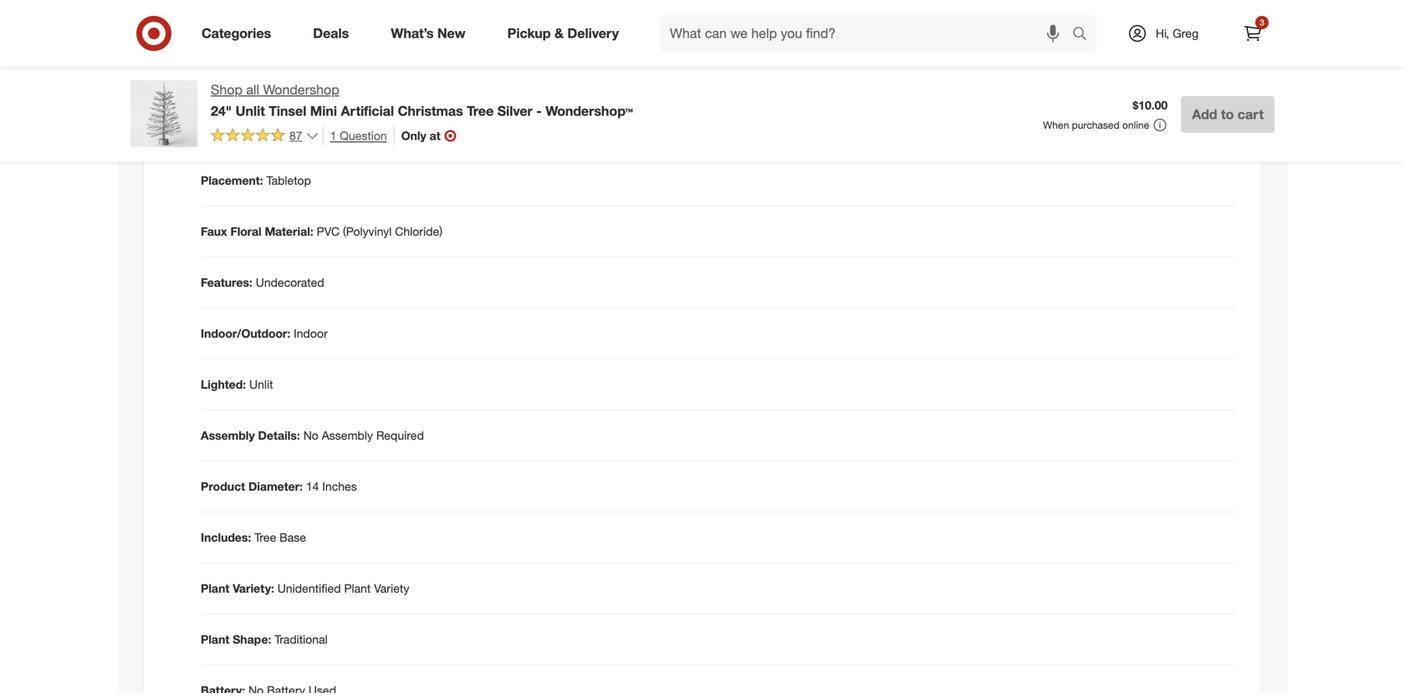 Task type: vqa. For each thing, say whether or not it's contained in the screenshot.
Shop all Wondershop 24" Unlit Tinsel Mini Artificial Christmas Tree Silver - Wondershop™
yes



Task type: locate. For each thing, give the bounding box(es) containing it.
wondershop
[[263, 82, 339, 98]]

traditional
[[275, 632, 328, 647]]

search button
[[1065, 15, 1105, 55]]

tree left "silver"
[[467, 103, 494, 119]]

unlit inside shop all wondershop 24" unlit tinsel mini artificial christmas tree silver - wondershop™
[[236, 103, 265, 119]]

silver
[[497, 103, 533, 119]]

unlit right lighted:
[[249, 377, 273, 392]]

inches left (d) at the left top of the page
[[486, 71, 520, 86]]

chloride)
[[395, 224, 443, 239]]

unlit up weight: 1.12 pounds
[[236, 103, 265, 119]]

0 vertical spatial tree
[[467, 103, 494, 119]]

image of 24" unlit tinsel mini artificial christmas tree silver - wondershop™ image
[[130, 80, 197, 147]]

0 vertical spatial unlit
[[236, 103, 265, 119]]

inches down assembly details: no assembly required
[[322, 479, 357, 494]]

1 horizontal spatial tree
[[467, 103, 494, 119]]

indoor/outdoor: indoor
[[201, 326, 328, 341]]

assembly
[[201, 428, 255, 443], [322, 428, 373, 443]]

1 horizontal spatial x
[[460, 71, 466, 86]]

pickup & delivery link
[[493, 15, 640, 52]]

features:
[[201, 275, 252, 290]]

1 horizontal spatial assembly
[[322, 428, 373, 443]]

purchased
[[1072, 119, 1120, 131]]

unlit
[[236, 103, 265, 119], [249, 377, 273, 392]]

variety
[[374, 581, 409, 596]]

deals
[[313, 25, 349, 41]]

1 horizontal spatial 14
[[385, 71, 398, 86]]

tree left base
[[254, 530, 276, 545]]

0 horizontal spatial assembly
[[201, 428, 255, 443]]

14 right (w)
[[469, 71, 482, 86]]

unidentified
[[278, 581, 341, 596]]

plant left the shape:
[[201, 632, 229, 647]]

14 right (h) in the left top of the page
[[385, 71, 398, 86]]

indoor/outdoor:
[[201, 326, 290, 341]]

tinsel
[[269, 103, 306, 119]]

placement:
[[201, 173, 263, 188]]

floral
[[230, 224, 262, 239]]

specifications
[[201, 27, 308, 46]]

plant
[[201, 581, 229, 596], [344, 581, 371, 596], [201, 632, 229, 647]]

dimensions
[[201, 71, 266, 86]]

online
[[1123, 119, 1149, 131]]

no
[[303, 428, 319, 443]]

question
[[340, 128, 387, 143]]

hi, greg
[[1156, 26, 1199, 41]]

mini
[[310, 103, 337, 119]]

base
[[280, 530, 306, 545]]

0 horizontal spatial tree
[[254, 530, 276, 545]]

material:
[[265, 224, 313, 239]]

What can we help you find? suggestions appear below search field
[[660, 15, 1077, 52]]

inches left (w)
[[401, 71, 436, 86]]

2 assembly from the left
[[322, 428, 373, 443]]

1 horizontal spatial inches
[[401, 71, 436, 86]]

shop all wondershop 24" unlit tinsel mini artificial christmas tree silver - wondershop™
[[211, 82, 633, 119]]

new
[[437, 25, 466, 41]]

pickup & delivery
[[507, 25, 619, 41]]

inches
[[401, 71, 436, 86], [486, 71, 520, 86], [322, 479, 357, 494]]

plant left 'variety:' at the bottom left of page
[[201, 581, 229, 596]]

variety:
[[233, 581, 274, 596]]

product
[[201, 479, 245, 494]]

indoor
[[294, 326, 328, 341]]

(overall):
[[269, 71, 318, 86]]

0 horizontal spatial inches
[[322, 479, 357, 494]]

categories
[[202, 25, 271, 41]]

assembly details: no assembly required
[[201, 428, 424, 443]]

delivery
[[567, 25, 619, 41]]

plant for plant shape: traditional
[[201, 632, 229, 647]]

placement: tabletop
[[201, 173, 311, 188]]

1 vertical spatial unlit
[[249, 377, 273, 392]]

only at
[[401, 128, 441, 143]]

14
[[385, 71, 398, 86], [469, 71, 482, 86], [306, 479, 319, 494]]

assembly down lighted:
[[201, 428, 255, 443]]

x right (h) in the left top of the page
[[376, 71, 382, 86]]

14 right 'diameter:'
[[306, 479, 319, 494]]

2
[[322, 71, 328, 86]]

x right (w)
[[460, 71, 466, 86]]

1 vertical spatial tree
[[254, 530, 276, 545]]

specifications button
[[157, 10, 1248, 64]]

shop
[[211, 82, 243, 98]]

x
[[376, 71, 382, 86], [460, 71, 466, 86]]

0 horizontal spatial x
[[376, 71, 382, 86]]

tree inside shop all wondershop 24" unlit tinsel mini artificial christmas tree silver - wondershop™
[[467, 103, 494, 119]]

assembly right no
[[322, 428, 373, 443]]

2 x from the left
[[460, 71, 466, 86]]

includes: tree base
[[201, 530, 306, 545]]

to
[[1221, 106, 1234, 122]]

tree
[[467, 103, 494, 119], [254, 530, 276, 545]]

hi,
[[1156, 26, 1170, 41]]

search
[[1065, 27, 1105, 43]]



Task type: describe. For each thing, give the bounding box(es) containing it.
(w)
[[439, 71, 457, 86]]

tabletop
[[266, 173, 311, 188]]

christmas
[[398, 103, 463, 119]]

pounds
[[272, 122, 311, 137]]

shape:
[[233, 632, 271, 647]]

what's new
[[391, 25, 466, 41]]

1
[[330, 128, 337, 143]]

plant variety: unidentified plant variety
[[201, 581, 409, 596]]

-
[[536, 103, 542, 119]]

&
[[555, 25, 564, 41]]

weight:
[[201, 122, 242, 137]]

3
[[1260, 17, 1265, 28]]

required
[[376, 428, 424, 443]]

greg
[[1173, 26, 1199, 41]]

2 horizontal spatial 14
[[469, 71, 482, 86]]

what's new link
[[377, 15, 487, 52]]

all
[[246, 82, 259, 98]]

1 assembly from the left
[[201, 428, 255, 443]]

87 link
[[211, 126, 319, 147]]

diameter:
[[248, 479, 303, 494]]

plant shape: traditional
[[201, 632, 328, 647]]

lighted:
[[201, 377, 246, 392]]

what's
[[391, 25, 434, 41]]

faux
[[201, 224, 227, 239]]

0 horizontal spatial 14
[[306, 479, 319, 494]]

product diameter: 14 inches
[[201, 479, 357, 494]]

plant for plant variety: unidentified plant variety
[[201, 581, 229, 596]]

deals link
[[299, 15, 370, 52]]

1.12
[[245, 122, 268, 137]]

(h)
[[358, 71, 372, 86]]

cart
[[1238, 106, 1264, 122]]

pvc
[[317, 224, 340, 239]]

(polyvinyl
[[343, 224, 392, 239]]

artificial
[[341, 103, 394, 119]]

lighted: unlit
[[201, 377, 273, 392]]

(d)
[[523, 71, 538, 86]]

87
[[289, 128, 302, 143]]

1 x from the left
[[376, 71, 382, 86]]

1 question link
[[323, 126, 387, 145]]

features: undecorated
[[201, 275, 324, 290]]

3 link
[[1235, 15, 1271, 52]]

only
[[401, 128, 426, 143]]

2 horizontal spatial inches
[[486, 71, 520, 86]]

plant left variety
[[344, 581, 371, 596]]

pickup
[[507, 25, 551, 41]]

categories link
[[187, 15, 292, 52]]

add to cart button
[[1181, 96, 1275, 133]]

details:
[[258, 428, 300, 443]]

undecorated
[[256, 275, 324, 290]]

add
[[1192, 106, 1218, 122]]

feet
[[331, 71, 354, 86]]

1 question
[[330, 128, 387, 143]]

24"
[[211, 103, 232, 119]]

wondershop™
[[546, 103, 633, 119]]

add to cart
[[1192, 106, 1264, 122]]

$10.00
[[1133, 98, 1168, 113]]

includes:
[[201, 530, 251, 545]]

weight: 1.12 pounds
[[201, 122, 311, 137]]

when purchased online
[[1043, 119, 1149, 131]]

dimensions (overall): 2 feet (h) x 14 inches (w) x 14 inches (d)
[[201, 71, 538, 86]]

faux floral material: pvc (polyvinyl chloride)
[[201, 224, 443, 239]]

when
[[1043, 119, 1069, 131]]

at
[[430, 128, 441, 143]]



